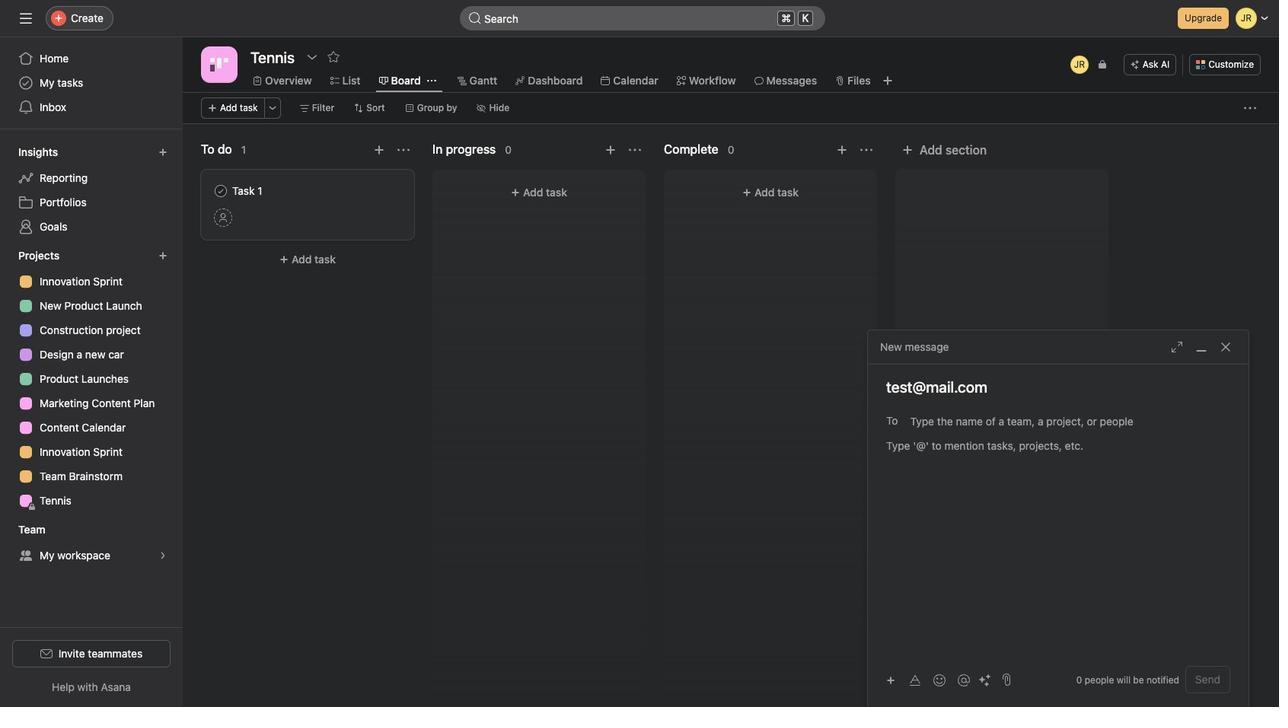 Task type: describe. For each thing, give the bounding box(es) containing it.
tab actions image
[[427, 76, 436, 85]]

add to starred image
[[328, 51, 340, 63]]

close image
[[1220, 341, 1232, 353]]

Add subject text field
[[868, 377, 1249, 398]]

new project or portfolio image
[[158, 251, 168, 260]]

Search tasks, projects, and more text field
[[460, 6, 825, 30]]

3 add task image from the left
[[836, 144, 848, 156]]

teams element
[[0, 516, 183, 571]]

expand popout to full screen image
[[1171, 341, 1183, 353]]

new insights image
[[158, 148, 168, 157]]

global element
[[0, 37, 183, 129]]

isinverse image
[[469, 12, 481, 24]]

1 add task image from the left
[[373, 144, 385, 156]]

insights element
[[0, 139, 183, 242]]

hide sidebar image
[[20, 12, 32, 24]]

at mention image
[[958, 674, 970, 686]]

board image
[[210, 56, 228, 74]]



Task type: locate. For each thing, give the bounding box(es) containing it.
insert an object image
[[886, 676, 895, 685]]

projects element
[[0, 242, 183, 516]]

minimize image
[[1195, 341, 1208, 353]]

2 add task image from the left
[[605, 144, 617, 156]]

2 horizontal spatial add task image
[[836, 144, 848, 156]]

more actions image
[[268, 104, 277, 113]]

show options image
[[306, 51, 318, 63]]

Mark complete checkbox
[[212, 182, 230, 200]]

more section actions image for third add task image from right
[[397, 144, 410, 156]]

dialog
[[868, 330, 1249, 707]]

1 horizontal spatial more section actions image
[[629, 144, 641, 156]]

2 horizontal spatial more section actions image
[[860, 144, 873, 156]]

0 horizontal spatial add task image
[[373, 144, 385, 156]]

3 more section actions image from the left
[[860, 144, 873, 156]]

more section actions image for third add task image
[[860, 144, 873, 156]]

Type the name of a team, a project, or people text field
[[910, 412, 1136, 430]]

None field
[[460, 6, 825, 30]]

None text field
[[247, 43, 299, 71]]

1 horizontal spatial add task image
[[605, 144, 617, 156]]

1 more section actions image from the left
[[397, 144, 410, 156]]

2 more section actions image from the left
[[629, 144, 641, 156]]

add tab image
[[881, 75, 894, 87]]

toolbar
[[880, 669, 996, 691]]

more section actions image
[[397, 144, 410, 156], [629, 144, 641, 156], [860, 144, 873, 156]]

see details, my workspace image
[[158, 551, 168, 560]]

mark complete image
[[212, 182, 230, 200]]

0 horizontal spatial more section actions image
[[397, 144, 410, 156]]

add task image
[[373, 144, 385, 156], [605, 144, 617, 156], [836, 144, 848, 156]]

jr image
[[1074, 56, 1085, 74]]

more actions image
[[1244, 102, 1256, 114]]

more section actions image for second add task image from left
[[629, 144, 641, 156]]



Task type: vqa. For each thing, say whether or not it's contained in the screenshot.
More section actions icon
yes



